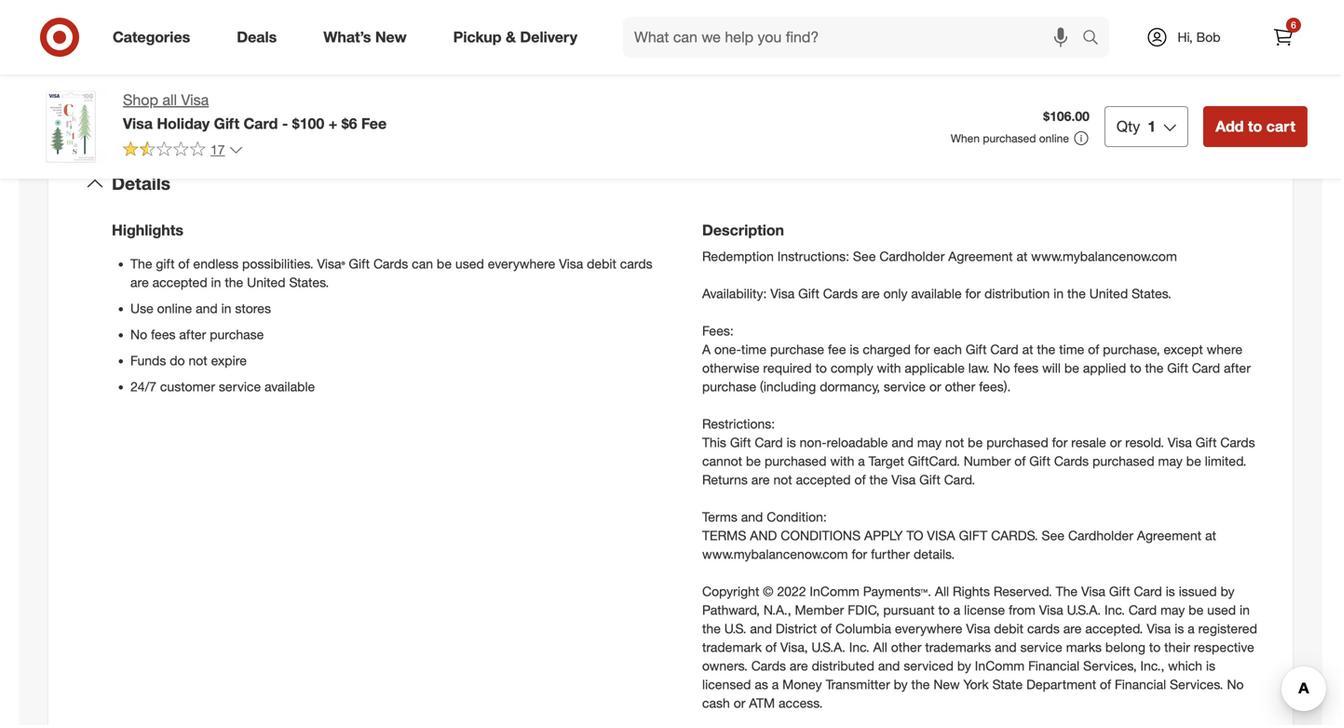 Task type: vqa. For each thing, say whether or not it's contained in the screenshot.
'Availability:'
yes



Task type: locate. For each thing, give the bounding box(es) containing it.
terms and condition: terms and conditions apply to visa gift cards. see cardholder agreement at www.mybalancenow.com for further details.
[[702, 509, 1217, 563]]

purchase,
[[1103, 341, 1160, 358]]

u.s.a.
[[1067, 602, 1101, 618], [812, 639, 846, 656]]

service inside copyright © 2022 incomm payments™. all rights reserved. the visa gift card is issued by pathward, n.a., member fdic, pursuant to a license from visa u.s.a. inc. card may be used in the u.s. and district of columbia everywhere visa debit cards are accepted. visa is a registered trademark of visa, u.s.a. inc. all other trademarks and service marks belong to their respective owners. cards are distributed and serviced by incomm financial services, inc., which is licensed as a money transmitter by the new york state department of financial services. no cash or atm access.
[[1021, 639, 1063, 656]]

licensed
[[702, 677, 751, 693]]

gift right 'number'
[[1030, 453, 1051, 469]]

1 vertical spatial debit
[[994, 621, 1024, 637]]

image of visa holiday gift card - $100 + $6 fee image
[[34, 89, 108, 164]]

and up and
[[741, 509, 763, 525]]

fees up do
[[151, 327, 176, 343]]

use
[[130, 300, 154, 317]]

to up the inc., on the right of the page
[[1149, 639, 1161, 656]]

details
[[112, 173, 170, 194]]

1 horizontal spatial time
[[1059, 341, 1085, 358]]

not
[[189, 353, 207, 369], [946, 435, 964, 451], [774, 472, 792, 488]]

be right 'can'
[[437, 256, 452, 272]]

time up will
[[1059, 341, 1085, 358]]

0 horizontal spatial used
[[455, 256, 484, 272]]

1 horizontal spatial used
[[1208, 602, 1236, 618]]

respective
[[1194, 639, 1255, 656]]

1 vertical spatial cards
[[1027, 621, 1060, 637]]

non-
[[800, 435, 827, 451]]

1 horizontal spatial other
[[945, 379, 976, 395]]

card.
[[944, 472, 975, 488]]

1 horizontal spatial see
[[1042, 528, 1065, 544]]

1 vertical spatial after
[[1224, 360, 1251, 376]]

0 vertical spatial online
[[1039, 131, 1069, 145]]

0 horizontal spatial online
[[157, 300, 192, 317]]

be right will
[[1065, 360, 1080, 376]]

1 horizontal spatial with
[[877, 360, 901, 376]]

copyright © 2022 incomm payments™. all rights reserved. the visa gift card is issued by pathward, n.a., member fdic, pursuant to a license from visa u.s.a. inc. card may be used in the u.s. and district of columbia everywhere visa debit cards are accepted. visa is a registered trademark of visa, u.s.a. inc. all other trademarks and service marks belong to their respective owners. cards are distributed and serviced by incomm financial services, inc., which is licensed as a money transmitter by the new york state department of financial services. no cash or atm access.
[[702, 584, 1258, 712]]

be down issued
[[1189, 602, 1204, 618]]

new right what's
[[375, 28, 407, 46]]

delivery
[[520, 28, 578, 46]]

0 vertical spatial by
[[1221, 584, 1235, 600]]

required
[[763, 360, 812, 376]]

pursuant
[[883, 602, 935, 618]]

is down respective
[[1206, 658, 1216, 674]]

accepted down gift
[[152, 274, 207, 291]]

this
[[702, 435, 727, 451]]

1 vertical spatial u.s.a.
[[812, 639, 846, 656]]

0 horizontal spatial new
[[375, 28, 407, 46]]

1 vertical spatial fees
[[1014, 360, 1039, 376]]

1 horizontal spatial www.mybalancenow.com
[[1031, 248, 1177, 265]]

other inside copyright © 2022 incomm payments™. all rights reserved. the visa gift card is issued by pathward, n.a., member fdic, pursuant to a license from visa u.s.a. inc. card may be used in the u.s. and district of columbia everywhere visa debit cards are accepted. visa is a registered trademark of visa, u.s.a. inc. all other trademarks and service marks belong to their respective owners. cards are distributed and serviced by incomm financial services, inc., which is licensed as a money transmitter by the new york state department of financial services. no cash or atm access.
[[891, 639, 922, 656]]

1
[[1148, 117, 1156, 136]]

1 horizontal spatial available
[[911, 286, 962, 302]]

0 vertical spatial other
[[945, 379, 976, 395]]

states.
[[289, 274, 329, 291], [1132, 286, 1172, 302]]

1 horizontal spatial cardholder
[[1068, 528, 1134, 544]]

fees
[[151, 327, 176, 343], [1014, 360, 1039, 376]]

for inside "restrictions: this gift card is non-reloadable and may not be purchased for resale or resold. visa gift cards cannot be purchased with a target giftcard. number of gift cards purchased may be limited. returns are not accepted of the visa gift card."
[[1052, 435, 1068, 451]]

purchase up expire
[[210, 327, 264, 343]]

united inside the gift of endless possibilities. visa® gift cards can be used everywhere visa debit cards are accepted in the united states.
[[247, 274, 286, 291]]

0 horizontal spatial agreement
[[949, 248, 1013, 265]]

shop all visa visa holiday gift card - $100 + $6 fee
[[123, 91, 387, 133]]

a down reloadable
[[858, 453, 865, 469]]

no up the fees).
[[994, 360, 1010, 376]]

0 horizontal spatial or
[[734, 695, 746, 712]]

2 vertical spatial not
[[774, 472, 792, 488]]

1 vertical spatial cardholder
[[1068, 528, 1134, 544]]

the left u.s.
[[702, 621, 721, 637]]

1 horizontal spatial debit
[[994, 621, 1024, 637]]

be inside copyright © 2022 incomm payments™. all rights reserved. the visa gift card is issued by pathward, n.a., member fdic, pursuant to a license from visa u.s.a. inc. card may be used in the u.s. and district of columbia everywhere visa debit cards are accepted. visa is a registered trademark of visa, u.s.a. inc. all other trademarks and service marks belong to their respective owners. cards are distributed and serviced by incomm financial services, inc., which is licensed as a money transmitter by the new york state department of financial services. no cash or atm access.
[[1189, 602, 1204, 618]]

gift right the visa® in the top left of the page
[[349, 256, 370, 272]]

a up the their
[[1188, 621, 1195, 637]]

online
[[1039, 131, 1069, 145], [157, 300, 192, 317]]

1 vertical spatial no
[[994, 360, 1010, 376]]

after up funds do not expire
[[179, 327, 206, 343]]

0 vertical spatial financial
[[1028, 658, 1080, 674]]

0 horizontal spatial u.s.a.
[[812, 639, 846, 656]]

in down the endless
[[211, 274, 221, 291]]

card
[[244, 114, 278, 133], [991, 341, 1019, 358], [1192, 360, 1220, 376], [755, 435, 783, 451], [1134, 584, 1162, 600], [1129, 602, 1157, 618]]

new down serviced
[[934, 677, 960, 693]]

17
[[211, 141, 225, 158]]

u.s.a. up the accepted.
[[1067, 602, 1101, 618]]

at
[[1017, 248, 1028, 265], [1022, 341, 1034, 358], [1205, 528, 1217, 544]]

2 horizontal spatial or
[[1110, 435, 1122, 451]]

may down issued
[[1161, 602, 1185, 618]]

be
[[437, 256, 452, 272], [1065, 360, 1080, 376], [968, 435, 983, 451], [746, 453, 761, 469], [1187, 453, 1202, 469], [1189, 602, 1204, 618]]

by down trademarks
[[957, 658, 971, 674]]

visa inside the gift of endless possibilities. visa® gift cards can be used everywhere visa debit cards are accepted in the united states.
[[559, 256, 583, 272]]

card left -
[[244, 114, 278, 133]]

0 vertical spatial everywhere
[[488, 256, 555, 272]]

1 horizontal spatial after
[[1224, 360, 1251, 376]]

department
[[1027, 677, 1097, 693]]

all
[[935, 584, 949, 600], [873, 639, 888, 656]]

1 horizontal spatial u.s.a.
[[1067, 602, 1101, 618]]

accepted
[[152, 274, 207, 291], [796, 472, 851, 488]]

the down the endless
[[225, 274, 243, 291]]

accepted down non-
[[796, 472, 851, 488]]

see
[[853, 248, 876, 265], [1042, 528, 1065, 544]]

0 horizontal spatial see
[[853, 248, 876, 265]]

the right distribution
[[1068, 286, 1086, 302]]

what's new link
[[308, 17, 430, 58]]

time up otherwise
[[741, 341, 767, 358]]

funds
[[130, 353, 166, 369]]

or inside "restrictions: this gift card is non-reloadable and may not be purchased for resale or resold. visa gift cards cannot be purchased with a target giftcard. number of gift cards purchased may be limited. returns are not accepted of the visa gift card."
[[1110, 435, 1122, 451]]

in inside the gift of endless possibilities. visa® gift cards can be used everywhere visa debit cards are accepted in the united states.
[[211, 274, 221, 291]]

1 vertical spatial not
[[946, 435, 964, 451]]

(including
[[760, 379, 816, 395]]

purchase
[[210, 327, 264, 343], [770, 341, 824, 358], [702, 379, 757, 395]]

deals
[[237, 28, 277, 46]]

0 vertical spatial all
[[935, 584, 949, 600]]

1 vertical spatial the
[[1056, 584, 1078, 600]]

online right use
[[157, 300, 192, 317]]

as
[[755, 677, 768, 693]]

be inside fees: a one-time purchase fee is charged for each gift card at the time of purchase, except where otherwise required to comply with applicable law. no fees will be applied to the gift card after purchase (including dormancy, service or other fees).
[[1065, 360, 1080, 376]]

other
[[945, 379, 976, 395], [891, 639, 922, 656]]

not right do
[[189, 353, 207, 369]]

0 horizontal spatial everywhere
[[488, 256, 555, 272]]

after down where
[[1224, 360, 1251, 376]]

1 vertical spatial www.mybalancenow.com
[[702, 546, 848, 563]]

0 horizontal spatial states.
[[289, 274, 329, 291]]

0 vertical spatial new
[[375, 28, 407, 46]]

by down serviced
[[894, 677, 908, 693]]

each
[[934, 341, 962, 358]]

cards inside copyright © 2022 incomm payments™. all rights reserved. the visa gift card is issued by pathward, n.a., member fdic, pursuant to a license from visa u.s.a. inc. card may be used in the u.s. and district of columbia everywhere visa debit cards are accepted. visa is a registered trademark of visa, u.s.a. inc. all other trademarks and service marks belong to their respective owners. cards are distributed and serviced by incomm financial services, inc., which is licensed as a money transmitter by the new york state department of financial services. no cash or atm access.
[[1027, 621, 1060, 637]]

purchase down otherwise
[[702, 379, 757, 395]]

1 horizontal spatial service
[[884, 379, 926, 395]]

2 vertical spatial at
[[1205, 528, 1217, 544]]

0 horizontal spatial all
[[873, 639, 888, 656]]

united up the purchase,
[[1090, 286, 1128, 302]]

1 vertical spatial other
[[891, 639, 922, 656]]

restrictions:
[[702, 416, 775, 432]]

the inside the gift of endless possibilities. visa® gift cards can be used everywhere visa debit cards are accepted in the united states.
[[225, 274, 243, 291]]

debit
[[587, 256, 617, 272], [994, 621, 1024, 637]]

0 horizontal spatial no
[[130, 327, 147, 343]]

card left issued
[[1134, 584, 1162, 600]]

member
[[795, 602, 844, 618]]

customer
[[160, 379, 215, 395]]

1 horizontal spatial no
[[994, 360, 1010, 376]]

0 vertical spatial www.mybalancenow.com
[[1031, 248, 1177, 265]]

to inside button
[[1248, 117, 1263, 136]]

1 horizontal spatial all
[[935, 584, 949, 600]]

or
[[930, 379, 941, 395], [1110, 435, 1122, 451], [734, 695, 746, 712]]

and inside "restrictions: this gift card is non-reloadable and may not be purchased for resale or resold. visa gift cards cannot be purchased with a target giftcard. number of gift cards purchased may be limited. returns are not accepted of the visa gift card."
[[892, 435, 914, 451]]

incomm
[[810, 584, 860, 600], [975, 658, 1025, 674]]

2 horizontal spatial by
[[1221, 584, 1235, 600]]

cannot
[[702, 453, 742, 469]]

service down from
[[1021, 639, 1063, 656]]

0 vertical spatial fees
[[151, 327, 176, 343]]

0 horizontal spatial cards
[[620, 256, 653, 272]]

or down applicable
[[930, 379, 941, 395]]

of inside the gift of endless possibilities. visa® gift cards can be used everywhere visa debit cards are accepted in the united states.
[[178, 256, 190, 272]]

no down use
[[130, 327, 147, 343]]

at inside fees: a one-time purchase fee is charged for each gift card at the time of purchase, except where otherwise required to comply with applicable law. no fees will be applied to the gift card after purchase (including dormancy, service or other fees).
[[1022, 341, 1034, 358]]

2 horizontal spatial no
[[1227, 677, 1244, 693]]

state
[[993, 677, 1023, 693]]

0 vertical spatial agreement
[[949, 248, 1013, 265]]

with
[[877, 360, 901, 376], [830, 453, 855, 469]]

2022
[[777, 584, 806, 600]]

1 vertical spatial accepted
[[796, 472, 851, 488]]

0 vertical spatial not
[[189, 353, 207, 369]]

agreement up issued
[[1137, 528, 1202, 544]]

is right fee
[[850, 341, 859, 358]]

visa,
[[780, 639, 808, 656]]

n.a.,
[[764, 602, 791, 618]]

0 horizontal spatial by
[[894, 677, 908, 693]]

fees left will
[[1014, 360, 1039, 376]]

and up target
[[892, 435, 914, 451]]

purchase up required
[[770, 341, 824, 358]]

0 vertical spatial accepted
[[152, 274, 207, 291]]

0 horizontal spatial available
[[265, 379, 315, 395]]

states. up the purchase,
[[1132, 286, 1172, 302]]

by
[[1221, 584, 1235, 600], [957, 658, 971, 674], [894, 677, 908, 693]]

1 horizontal spatial or
[[930, 379, 941, 395]]

time
[[741, 341, 767, 358], [1059, 341, 1085, 358]]

1 horizontal spatial inc.
[[1105, 602, 1125, 618]]

available down redemption instructions: see cardholder agreement at www.mybalancenow.com
[[911, 286, 962, 302]]

registered
[[1199, 621, 1258, 637]]

one-
[[714, 341, 741, 358]]

fees inside fees: a one-time purchase fee is charged for each gift card at the time of purchase, except where otherwise required to comply with applicable law. no fees will be applied to the gift card after purchase (including dormancy, service or other fees).
[[1014, 360, 1039, 376]]

0 horizontal spatial www.mybalancenow.com
[[702, 546, 848, 563]]

1 vertical spatial with
[[830, 453, 855, 469]]

pathward,
[[702, 602, 760, 618]]

search
[[1074, 30, 1119, 48]]

other inside fees: a one-time purchase fee is charged for each gift card at the time of purchase, except where otherwise required to comply with applicable law. no fees will be applied to the gift card after purchase (including dormancy, service or other fees).
[[945, 379, 976, 395]]

is left non-
[[787, 435, 796, 451]]

not up giftcard.
[[946, 435, 964, 451]]

redemption instructions: see cardholder agreement at www.mybalancenow.com
[[702, 248, 1177, 265]]

in left stores
[[221, 300, 231, 317]]

0 vertical spatial cards
[[620, 256, 653, 272]]

returns
[[702, 472, 748, 488]]

everywhere inside the gift of endless possibilities. visa® gift cards can be used everywhere visa debit cards are accepted in the united states.
[[488, 256, 555, 272]]

is left issued
[[1166, 584, 1175, 600]]

card down restrictions:
[[755, 435, 783, 451]]

a right as
[[772, 677, 779, 693]]

conditions
[[781, 528, 861, 544]]

for left resale
[[1052, 435, 1068, 451]]

financial down the inc., on the right of the page
[[1115, 677, 1166, 693]]

0 vertical spatial the
[[130, 256, 152, 272]]

are up marks
[[1064, 621, 1082, 637]]

card inside "restrictions: this gift card is non-reloadable and may not be purchased for resale or resold. visa gift cards cannot be purchased with a target giftcard. number of gift cards purchased may be limited. returns are not accepted of the visa gift card."
[[755, 435, 783, 451]]

everywhere inside copyright © 2022 incomm payments™. all rights reserved. the visa gift card is issued by pathward, n.a., member fdic, pursuant to a license from visa u.s.a. inc. card may be used in the u.s. and district of columbia everywhere visa debit cards are accepted. visa is a registered trademark of visa, u.s.a. inc. all other trademarks and service marks belong to their respective owners. cards are distributed and serviced by incomm financial services, inc., which is licensed as a money transmitter by the new york state department of financial services. no cash or atm access.
[[895, 621, 963, 637]]

everywhere
[[488, 256, 555, 272], [895, 621, 963, 637]]

2 vertical spatial by
[[894, 677, 908, 693]]

incomm up state
[[975, 658, 1025, 674]]

fdic,
[[848, 602, 880, 618]]

2 horizontal spatial service
[[1021, 639, 1063, 656]]

to left comply at right
[[816, 360, 827, 376]]

0 horizontal spatial debit
[[587, 256, 617, 272]]

their
[[1165, 639, 1190, 656]]

cards left 'can'
[[374, 256, 408, 272]]

add
[[1216, 117, 1244, 136]]

gift up 17 in the left of the page
[[214, 114, 239, 133]]

united down possibilities.
[[247, 274, 286, 291]]

card down where
[[1192, 360, 1220, 376]]

agreement inside terms and condition: terms and conditions apply to visa gift cards. see cardholder agreement at www.mybalancenow.com for further details.
[[1137, 528, 1202, 544]]

cards down details dropdown button
[[620, 256, 653, 272]]

u.s.a. up distributed
[[812, 639, 846, 656]]

online down $106.00
[[1039, 131, 1069, 145]]

for up applicable
[[915, 341, 930, 358]]

debit inside the gift of endless possibilities. visa® gift cards can be used everywhere visa debit cards are accepted in the united states.
[[587, 256, 617, 272]]

to right add
[[1248, 117, 1263, 136]]

1 vertical spatial financial
[[1115, 677, 1166, 693]]

1 horizontal spatial incomm
[[975, 658, 1025, 674]]

and
[[750, 528, 777, 544]]

0 vertical spatial or
[[930, 379, 941, 395]]

for left distribution
[[966, 286, 981, 302]]

financial up department
[[1028, 658, 1080, 674]]

in
[[211, 274, 221, 291], [1054, 286, 1064, 302], [221, 300, 231, 317], [1240, 602, 1250, 618]]

1 horizontal spatial cards
[[1027, 621, 1060, 637]]

condition:
[[767, 509, 827, 525]]

at up issued
[[1205, 528, 1217, 544]]

are up use
[[130, 274, 149, 291]]

2 vertical spatial may
[[1161, 602, 1185, 618]]

0 horizontal spatial after
[[179, 327, 206, 343]]

financial
[[1028, 658, 1080, 674], [1115, 677, 1166, 693]]

all left rights
[[935, 584, 949, 600]]

1 vertical spatial by
[[957, 658, 971, 674]]

1 horizontal spatial new
[[934, 677, 960, 693]]

may up giftcard.
[[917, 435, 942, 451]]

1 horizontal spatial by
[[957, 658, 971, 674]]

0 horizontal spatial accepted
[[152, 274, 207, 291]]

0 vertical spatial with
[[877, 360, 901, 376]]

no inside copyright © 2022 incomm payments™. all rights reserved. the visa gift card is issued by pathward, n.a., member fdic, pursuant to a license from visa u.s.a. inc. card may be used in the u.s. and district of columbia everywhere visa debit cards are accepted. visa is a registered trademark of visa, u.s.a. inc. all other trademarks and service marks belong to their respective owners. cards are distributed and serviced by incomm financial services, inc., which is licensed as a money transmitter by the new york state department of financial services. no cash or atm access.
[[1227, 677, 1244, 693]]

the left gift
[[130, 256, 152, 272]]

see right "cards."
[[1042, 528, 1065, 544]]

of inside fees: a one-time purchase fee is charged for each gift card at the time of purchase, except where otherwise required to comply with applicable law. no fees will be applied to the gift card after purchase (including dormancy, service or other fees).
[[1088, 341, 1100, 358]]

1 vertical spatial see
[[1042, 528, 1065, 544]]

new inside copyright © 2022 incomm payments™. all rights reserved. the visa gift card is issued by pathward, n.a., member fdic, pursuant to a license from visa u.s.a. inc. card may be used in the u.s. and district of columbia everywhere visa debit cards are accepted. visa is a registered trademark of visa, u.s.a. inc. all other trademarks and service marks belong to their respective owners. cards are distributed and serviced by incomm financial services, inc., which is licensed as a money transmitter by the new york state department of financial services. no cash or atm access.
[[934, 677, 960, 693]]

and
[[196, 300, 218, 317], [892, 435, 914, 451], [741, 509, 763, 525], [750, 621, 772, 637], [995, 639, 1017, 656], [878, 658, 900, 674]]

after inside fees: a one-time purchase fee is charged for each gift card at the time of purchase, except where otherwise required to comply with applicable law. no fees will be applied to the gift card after purchase (including dormancy, service or other fees).
[[1224, 360, 1251, 376]]

1 vertical spatial at
[[1022, 341, 1034, 358]]

0 vertical spatial may
[[917, 435, 942, 451]]

with down the charged
[[877, 360, 901, 376]]

the down serviced
[[912, 677, 930, 693]]

be right cannot
[[746, 453, 761, 469]]

service
[[884, 379, 926, 395], [219, 379, 261, 395], [1021, 639, 1063, 656]]

0 horizontal spatial other
[[891, 639, 922, 656]]

or inside copyright © 2022 incomm payments™. all rights reserved. the visa gift card is issued by pathward, n.a., member fdic, pursuant to a license from visa u.s.a. inc. card may be used in the u.s. and district of columbia everywhere visa debit cards are accepted. visa is a registered trademark of visa, u.s.a. inc. all other trademarks and service marks belong to their respective owners. cards are distributed and serviced by incomm financial services, inc., which is licensed as a money transmitter by the new york state department of financial services. no cash or atm access.
[[734, 695, 746, 712]]

district
[[776, 621, 817, 637]]

pickup & delivery link
[[437, 17, 601, 58]]

gift inside shop all visa visa holiday gift card - $100 + $6 fee
[[214, 114, 239, 133]]

used
[[455, 256, 484, 272], [1208, 602, 1236, 618]]

other down law.
[[945, 379, 976, 395]]

0 vertical spatial see
[[853, 248, 876, 265]]

incomm up member
[[810, 584, 860, 600]]

not up condition:
[[774, 472, 792, 488]]

-
[[282, 114, 288, 133]]

1 horizontal spatial accepted
[[796, 472, 851, 488]]

new inside what's new link
[[375, 28, 407, 46]]

fees).
[[979, 379, 1011, 395]]

when
[[951, 131, 980, 145]]

www.mybalancenow.com inside terms and condition: terms and conditions apply to visa gift cards. see cardholder agreement at www.mybalancenow.com for further details.
[[702, 546, 848, 563]]

0 horizontal spatial time
[[741, 341, 767, 358]]

1 horizontal spatial fees
[[1014, 360, 1039, 376]]

services.
[[1170, 677, 1224, 693]]

further
[[871, 546, 910, 563]]

is inside "restrictions: this gift card is non-reloadable and may not be purchased for resale or resold. visa gift cards cannot be purchased with a target giftcard. number of gift cards purchased may be limited. returns are not accepted of the visa gift card."
[[787, 435, 796, 451]]

target
[[869, 453, 904, 469]]

for down apply at the right bottom of page
[[852, 546, 867, 563]]

cards
[[620, 256, 653, 272], [1027, 621, 1060, 637]]



Task type: describe. For each thing, give the bounding box(es) containing it.
trademarks
[[925, 639, 991, 656]]

gift up law.
[[966, 341, 987, 358]]

for inside terms and condition: terms and conditions apply to visa gift cards. see cardholder agreement at www.mybalancenow.com for further details.
[[852, 546, 867, 563]]

used inside copyright © 2022 incomm payments™. all rights reserved. the visa gift card is issued by pathward, n.a., member fdic, pursuant to a license from visa u.s.a. inc. card may be used in the u.s. and district of columbia everywhere visa debit cards are accepted. visa is a registered trademark of visa, u.s.a. inc. all other trademarks and service marks belong to their respective owners. cards are distributed and serviced by incomm financial services, inc., which is licensed as a money transmitter by the new york state department of financial services. no cash or atm access.
[[1208, 602, 1236, 618]]

card up the accepted.
[[1129, 602, 1157, 618]]

+
[[329, 114, 338, 133]]

add to cart button
[[1204, 106, 1308, 147]]

transmitter
[[826, 677, 890, 693]]

1 vertical spatial incomm
[[975, 658, 1025, 674]]

resold.
[[1126, 435, 1164, 451]]

1 vertical spatial available
[[265, 379, 315, 395]]

charged
[[863, 341, 911, 358]]

purchased down resold. on the right bottom of page
[[1093, 453, 1155, 469]]

purchased down non-
[[765, 453, 827, 469]]

deals link
[[221, 17, 300, 58]]

1 horizontal spatial financial
[[1115, 677, 1166, 693]]

0 vertical spatial u.s.a.
[[1067, 602, 1101, 618]]

cards inside the gift of endless possibilities. visa® gift cards can be used everywhere visa debit cards are accepted in the united states.
[[620, 256, 653, 272]]

gift inside the gift of endless possibilities. visa® gift cards can be used everywhere visa debit cards are accepted in the united states.
[[349, 256, 370, 272]]

6
[[1291, 19, 1296, 31]]

&
[[506, 28, 516, 46]]

may inside copyright © 2022 incomm payments™. all rights reserved. the visa gift card is issued by pathward, n.a., member fdic, pursuant to a license from visa u.s.a. inc. card may be used in the u.s. and district of columbia everywhere visa debit cards are accepted. visa is a registered trademark of visa, u.s.a. inc. all other trademarks and service marks belong to their respective owners. cards are distributed and serviced by incomm financial services, inc., which is licensed as a money transmitter by the new york state department of financial services. no cash or atm access.
[[1161, 602, 1185, 618]]

fees:
[[702, 323, 734, 339]]

resale
[[1071, 435, 1106, 451]]

and down n.a.,
[[750, 621, 772, 637]]

with inside "restrictions: this gift card is non-reloadable and may not be purchased for resale or resold. visa gift cards cannot be purchased with a target giftcard. number of gift cards purchased may be limited. returns are not accepted of the visa gift card."
[[830, 453, 855, 469]]

qty
[[1117, 117, 1140, 136]]

is up the their
[[1175, 621, 1184, 637]]

purchased up 'number'
[[987, 435, 1049, 451]]

2 time from the left
[[1059, 341, 1085, 358]]

do
[[170, 353, 185, 369]]

0 vertical spatial after
[[179, 327, 206, 343]]

distributed
[[812, 658, 875, 674]]

marks
[[1066, 639, 1102, 656]]

$106.00
[[1044, 108, 1090, 124]]

fee
[[828, 341, 846, 358]]

and up state
[[995, 639, 1017, 656]]

comply
[[831, 360, 874, 376]]

details.
[[914, 546, 955, 563]]

0 horizontal spatial service
[[219, 379, 261, 395]]

u.s.
[[725, 621, 747, 637]]

trademark
[[702, 639, 762, 656]]

of right 'number'
[[1015, 453, 1026, 469]]

pickup
[[453, 28, 502, 46]]

no inside fees: a one-time purchase fee is charged for each gift card at the time of purchase, except where otherwise required to comply with applicable law. no fees will be applied to the gift card after purchase (including dormancy, service or other fees).
[[994, 360, 1010, 376]]

add to cart
[[1216, 117, 1296, 136]]

cards inside the gift of endless possibilities. visa® gift cards can be used everywhere visa debit cards are accepted in the united states.
[[374, 256, 408, 272]]

availability:
[[702, 286, 767, 302]]

gift
[[959, 528, 988, 544]]

highlights
[[112, 221, 184, 239]]

fee
[[361, 114, 387, 133]]

$100
[[292, 114, 324, 133]]

description
[[702, 221, 784, 239]]

limited.
[[1205, 453, 1247, 469]]

gift down instructions:
[[798, 286, 820, 302]]

0 vertical spatial available
[[911, 286, 962, 302]]

the inside the gift of endless possibilities. visa® gift cards can be used everywhere visa debit cards are accepted in the united states.
[[130, 256, 152, 272]]

1 vertical spatial all
[[873, 639, 888, 656]]

card inside shop all visa visa holiday gift card - $100 + $6 fee
[[244, 114, 278, 133]]

possibilities.
[[242, 256, 314, 272]]

gift down except
[[1167, 360, 1189, 376]]

or inside fees: a one-time purchase fee is charged for each gift card at the time of purchase, except where otherwise required to comply with applicable law. no fees will be applied to the gift card after purchase (including dormancy, service or other fees).
[[930, 379, 941, 395]]

stores
[[235, 300, 271, 317]]

is inside fees: a one-time purchase fee is charged for each gift card at the time of purchase, except where otherwise required to comply with applicable law. no fees will be applied to the gift card after purchase (including dormancy, service or other fees).
[[850, 341, 859, 358]]

gift up limited.
[[1196, 435, 1217, 451]]

payments™.
[[863, 584, 932, 600]]

with inside fees: a one-time purchase fee is charged for each gift card at the time of purchase, except where otherwise required to comply with applicable law. no fees will be applied to the gift card after purchase (including dormancy, service or other fees).
[[877, 360, 901, 376]]

cards down resale
[[1054, 453, 1089, 469]]

1 horizontal spatial states.
[[1132, 286, 1172, 302]]

dormancy,
[[820, 379, 880, 395]]

atm
[[749, 695, 775, 712]]

to right 'pursuant'
[[938, 602, 950, 618]]

the inside "restrictions: this gift card is non-reloadable and may not be purchased for resale or resold. visa gift cards cannot be purchased with a target giftcard. number of gift cards purchased may be limited. returns are not accepted of the visa gift card."
[[870, 472, 888, 488]]

endless
[[193, 256, 239, 272]]

cash
[[702, 695, 730, 712]]

1 vertical spatial may
[[1158, 453, 1183, 469]]

0 horizontal spatial inc.
[[849, 639, 870, 656]]

are inside "restrictions: this gift card is non-reloadable and may not be purchased for resale or resold. visa gift cards cannot be purchased with a target giftcard. number of gift cards purchased may be limited. returns are not accepted of the visa gift card."
[[752, 472, 770, 488]]

no fees after purchase
[[130, 327, 264, 343]]

cardholder inside terms and condition: terms and conditions apply to visa gift cards. see cardholder agreement at www.mybalancenow.com for further details.
[[1068, 528, 1134, 544]]

1 vertical spatial online
[[157, 300, 192, 317]]

of down reloadable
[[855, 472, 866, 488]]

1 horizontal spatial not
[[774, 472, 792, 488]]

copyright
[[702, 584, 760, 600]]

24/7
[[130, 379, 157, 395]]

cards inside copyright © 2022 incomm payments™. all rights reserved. the visa gift card is issued by pathward, n.a., member fdic, pursuant to a license from visa u.s.a. inc. card may be used in the u.s. and district of columbia everywhere visa debit cards are accepted. visa is a registered trademark of visa, u.s.a. inc. all other trademarks and service marks belong to their respective owners. cards are distributed and serviced by incomm financial services, inc., which is licensed as a money transmitter by the new york state department of financial services. no cash or atm access.
[[751, 658, 786, 674]]

belong
[[1106, 639, 1146, 656]]

gift inside copyright © 2022 incomm payments™. all rights reserved. the visa gift card is issued by pathward, n.a., member fdic, pursuant to a license from visa u.s.a. inc. card may be used in the u.s. and district of columbia everywhere visa debit cards are accepted. visa is a registered trademark of visa, u.s.a. inc. all other trademarks and service marks belong to their respective owners. cards are distributed and serviced by incomm financial services, inc., which is licensed as a money transmitter by the new york state department of financial services. no cash or atm access.
[[1109, 584, 1130, 600]]

accepted inside the gift of endless possibilities. visa® gift cards can be used everywhere visa debit cards are accepted in the united states.
[[152, 274, 207, 291]]

issued
[[1179, 584, 1217, 600]]

a inside "restrictions: this gift card is non-reloadable and may not be purchased for resale or resold. visa gift cards cannot be purchased with a target giftcard. number of gift cards purchased may be limited. returns are not accepted of the visa gift card."
[[858, 453, 865, 469]]

fees: a one-time purchase fee is charged for each gift card at the time of purchase, except where otherwise required to comply with applicable law. no fees will be applied to the gift card after purchase (including dormancy, service or other fees).
[[702, 323, 1251, 395]]

except
[[1164, 341, 1203, 358]]

hi, bob
[[1178, 29, 1221, 45]]

of down member
[[821, 621, 832, 637]]

0 horizontal spatial cardholder
[[880, 248, 945, 265]]

states. inside the gift of endless possibilities. visa® gift cards can be used everywhere visa debit cards are accepted in the united states.
[[289, 274, 329, 291]]

holiday
[[157, 114, 210, 133]]

for inside fees: a one-time purchase fee is charged for each gift card at the time of purchase, except where otherwise required to comply with applicable law. no fees will be applied to the gift card after purchase (including dormancy, service or other fees).
[[915, 341, 930, 358]]

are up money
[[790, 658, 808, 674]]

categories link
[[97, 17, 214, 58]]

see inside terms and condition: terms and conditions apply to visa gift cards. see cardholder agreement at www.mybalancenow.com for further details.
[[1042, 528, 1065, 544]]

to
[[907, 528, 924, 544]]

restrictions: this gift card is non-reloadable and may not be purchased for resale or resold. visa gift cards cannot be purchased with a target giftcard. number of gift cards purchased may be limited. returns are not accepted of the visa gift card.
[[702, 416, 1255, 488]]

are left only
[[862, 286, 880, 302]]

debit inside copyright © 2022 incomm payments™. all rights reserved. the visa gift card is issued by pathward, n.a., member fdic, pursuant to a license from visa u.s.a. inc. card may be used in the u.s. and district of columbia everywhere visa debit cards are accepted. visa is a registered trademark of visa, u.s.a. inc. all other trademarks and service marks belong to their respective owners. cards are distributed and serviced by incomm financial services, inc., which is licensed as a money transmitter by the new york state department of financial services. no cash or atm access.
[[994, 621, 1024, 637]]

are inside the gift of endless possibilities. visa® gift cards can be used everywhere visa debit cards are accepted in the united states.
[[130, 274, 149, 291]]

law.
[[969, 360, 990, 376]]

1 time from the left
[[741, 341, 767, 358]]

0 vertical spatial at
[[1017, 248, 1028, 265]]

from
[[1009, 602, 1036, 618]]

0 vertical spatial incomm
[[810, 584, 860, 600]]

purchased right when
[[983, 131, 1036, 145]]

money
[[783, 677, 822, 693]]

the down the purchase,
[[1145, 360, 1164, 376]]

©
[[763, 584, 774, 600]]

what's
[[323, 28, 371, 46]]

details button
[[63, 154, 1278, 214]]

and up transmitter
[[878, 658, 900, 674]]

a
[[702, 341, 711, 358]]

bob
[[1197, 29, 1221, 45]]

What can we help you find? suggestions appear below search field
[[623, 17, 1087, 58]]

search button
[[1074, 17, 1119, 61]]

instructions:
[[778, 248, 850, 265]]

funds do not expire
[[130, 353, 247, 369]]

applicable
[[905, 360, 965, 376]]

used inside the gift of endless possibilities. visa® gift cards can be used everywhere visa debit cards are accepted in the united states.
[[455, 256, 484, 272]]

giftcard.
[[908, 453, 960, 469]]

otherwise
[[702, 360, 760, 376]]

owners.
[[702, 658, 748, 674]]

0 horizontal spatial purchase
[[210, 327, 264, 343]]

of down services,
[[1100, 677, 1111, 693]]

and up 'no fees after purchase'
[[196, 300, 218, 317]]

york
[[964, 677, 989, 693]]

access.
[[779, 695, 823, 712]]

availability: visa gift cards are only available for distribution in the united states.
[[702, 286, 1172, 302]]

1 horizontal spatial online
[[1039, 131, 1069, 145]]

and inside terms and condition: terms and conditions apply to visa gift cards. see cardholder agreement at www.mybalancenow.com for further details.
[[741, 509, 763, 525]]

1 horizontal spatial united
[[1090, 286, 1128, 302]]

the gift of endless possibilities. visa® gift cards can be used everywhere visa debit cards are accepted in the united states.
[[130, 256, 653, 291]]

to down the purchase,
[[1130, 360, 1142, 376]]

gift
[[156, 256, 175, 272]]

0 horizontal spatial financial
[[1028, 658, 1080, 674]]

in inside copyright © 2022 incomm payments™. all rights reserved. the visa gift card is issued by pathward, n.a., member fdic, pursuant to a license from visa u.s.a. inc. card may be used in the u.s. and district of columbia everywhere visa debit cards are accepted. visa is a registered trademark of visa, u.s.a. inc. all other trademarks and service marks belong to their respective owners. cards are distributed and serviced by incomm financial services, inc., which is licensed as a money transmitter by the new york state department of financial services. no cash or atm access.
[[1240, 602, 1250, 618]]

cards up limited.
[[1221, 435, 1255, 451]]

accepted.
[[1086, 621, 1143, 637]]

2 horizontal spatial purchase
[[770, 341, 824, 358]]

cards down instructions:
[[823, 286, 858, 302]]

in right distribution
[[1054, 286, 1064, 302]]

rights
[[953, 584, 990, 600]]

at inside terms and condition: terms and conditions apply to visa gift cards. see cardholder agreement at www.mybalancenow.com for further details.
[[1205, 528, 1217, 544]]

serviced
[[904, 658, 954, 674]]

expire
[[211, 353, 247, 369]]

card up the fees).
[[991, 341, 1019, 358]]

be inside the gift of endless possibilities. visa® gift cards can be used everywhere visa debit cards are accepted in the united states.
[[437, 256, 452, 272]]

gift down restrictions:
[[730, 435, 751, 451]]

the inside copyright © 2022 incomm payments™. all rights reserved. the visa gift card is issued by pathward, n.a., member fdic, pursuant to a license from visa u.s.a. inc. card may be used in the u.s. and district of columbia everywhere visa debit cards are accepted. visa is a registered trademark of visa, u.s.a. inc. all other trademarks and service marks belong to their respective owners. cards are distributed and serviced by incomm financial services, inc., which is licensed as a money transmitter by the new york state department of financial services. no cash or atm access.
[[1056, 584, 1078, 600]]

the up will
[[1037, 341, 1056, 358]]

service inside fees: a one-time purchase fee is charged for each gift card at the time of purchase, except where otherwise required to comply with applicable law. no fees will be applied to the gift card after purchase (including dormancy, service or other fees).
[[884, 379, 926, 395]]

be up 'number'
[[968, 435, 983, 451]]

be left limited.
[[1187, 453, 1202, 469]]

gift down giftcard.
[[920, 472, 941, 488]]

a down rights
[[954, 602, 961, 618]]

of left "visa,"
[[766, 639, 777, 656]]

1 horizontal spatial purchase
[[702, 379, 757, 395]]

0 horizontal spatial not
[[189, 353, 207, 369]]

2 horizontal spatial not
[[946, 435, 964, 451]]

categories
[[113, 28, 190, 46]]

accepted inside "restrictions: this gift card is non-reloadable and may not be purchased for resale or resold. visa gift cards cannot be purchased with a target giftcard. number of gift cards purchased may be limited. returns are not accepted of the visa gift card."
[[796, 472, 851, 488]]

services,
[[1083, 658, 1137, 674]]



